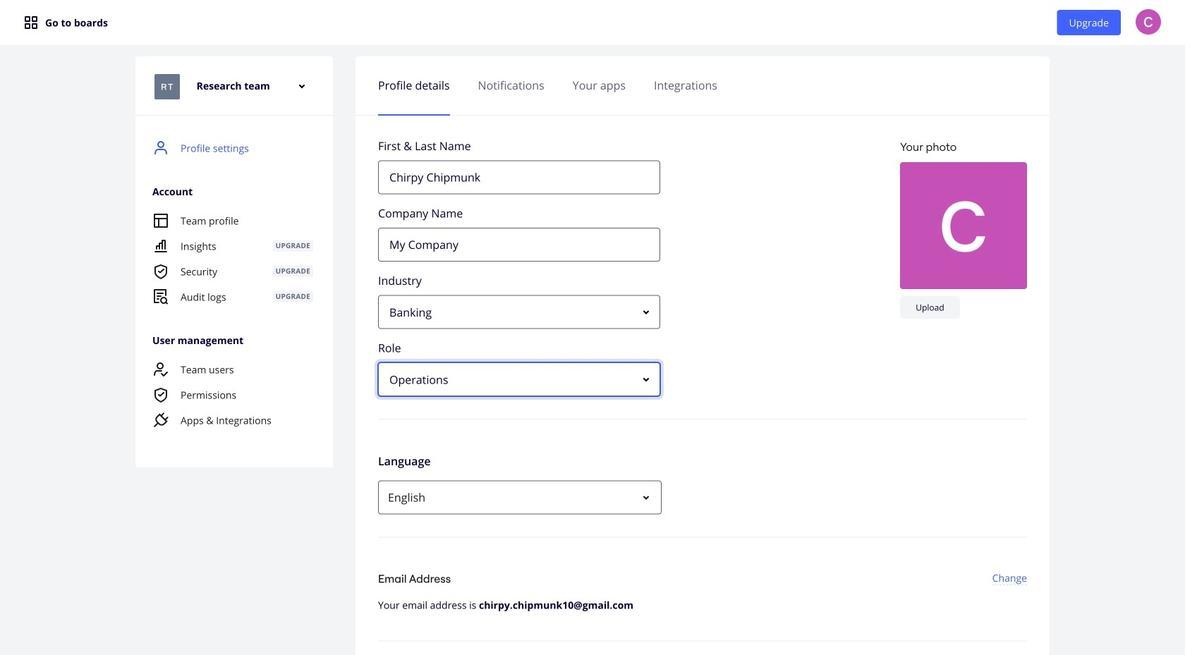 Task type: locate. For each thing, give the bounding box(es) containing it.
menu
[[135, 135, 330, 445], [135, 208, 330, 310], [135, 357, 330, 433]]

profile settings tab list
[[378, 64, 1027, 107]]

None text field
[[378, 161, 660, 194]]

user menu: chirpy chipmunk image
[[1136, 9, 1161, 35]]

3 menu from the top
[[135, 357, 330, 433]]

None field
[[378, 295, 660, 329], [378, 363, 660, 397], [378, 295, 660, 329], [378, 363, 660, 397]]

None text field
[[378, 228, 660, 262]]



Task type: vqa. For each thing, say whether or not it's contained in the screenshot.
SPAGX image
yes



Task type: describe. For each thing, give the bounding box(es) containing it.
menu bar element
[[0, 0, 1185, 45]]

1 menu from the top
[[135, 135, 330, 445]]

2 menu from the top
[[135, 208, 330, 310]]

default profile avatar image
[[900, 162, 1027, 289]]

spagx image
[[23, 14, 40, 31]]



